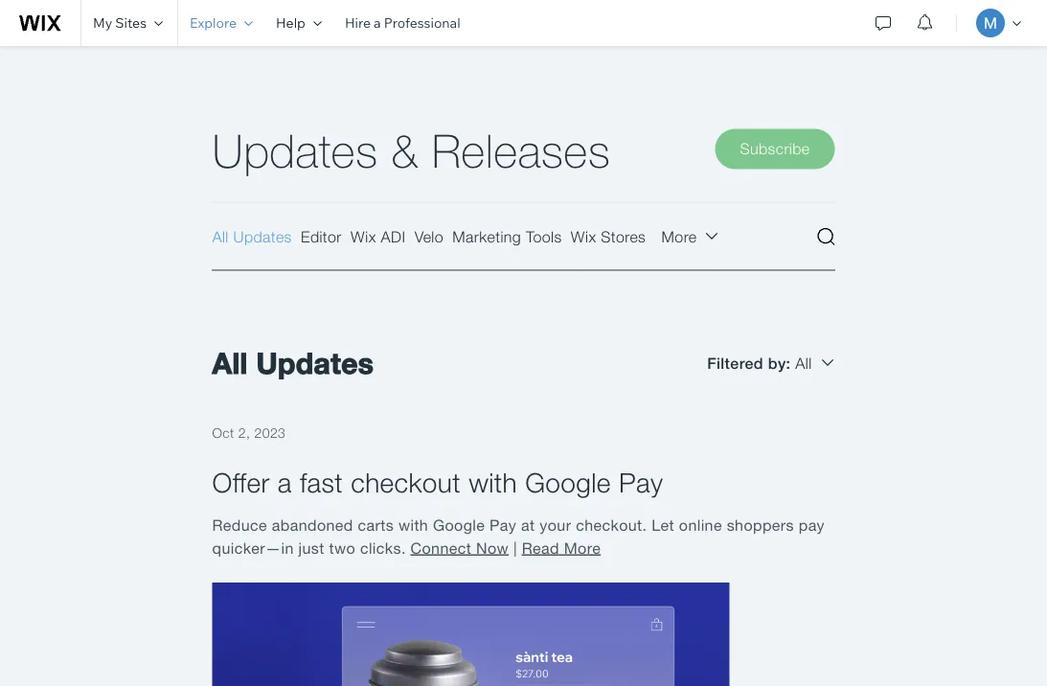 Task type: locate. For each thing, give the bounding box(es) containing it.
sites
[[115, 14, 147, 31]]

explore
[[190, 14, 237, 31]]

hire a professional link
[[333, 0, 472, 46]]

a
[[374, 14, 381, 31]]

my sites
[[93, 14, 147, 31]]

hire a professional
[[345, 14, 461, 31]]

my
[[93, 14, 112, 31]]



Task type: vqa. For each thing, say whether or not it's contained in the screenshot.
purchase
no



Task type: describe. For each thing, give the bounding box(es) containing it.
help button
[[264, 0, 333, 46]]

professional
[[384, 14, 461, 31]]

help
[[276, 14, 306, 31]]

hire
[[345, 14, 371, 31]]



